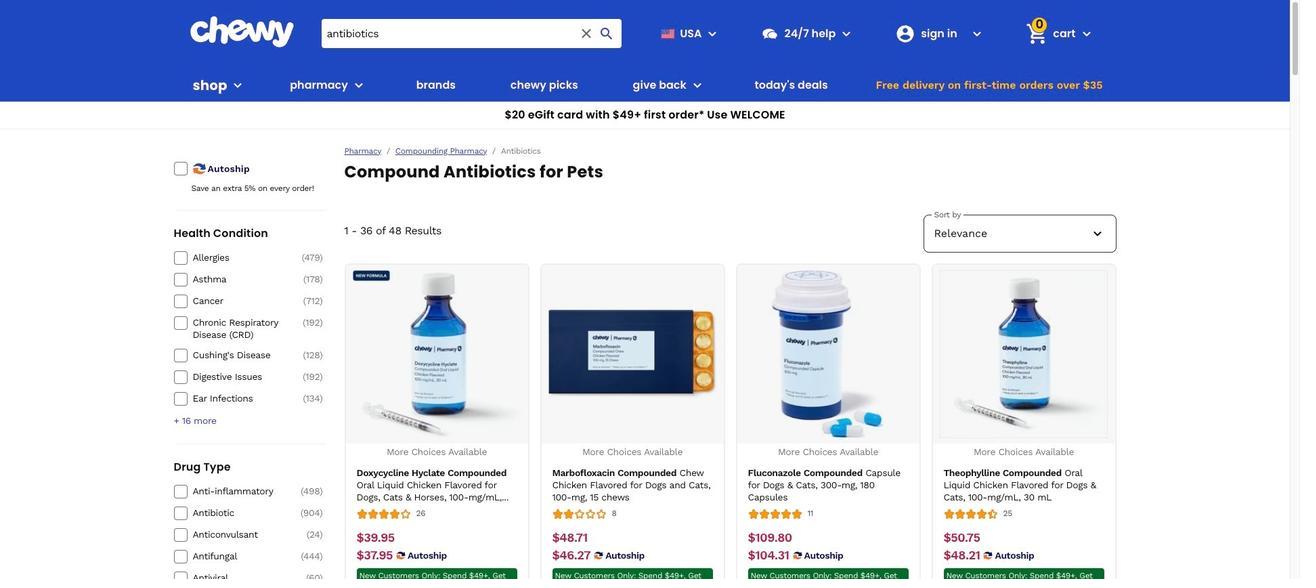 Task type: describe. For each thing, give the bounding box(es) containing it.
doxycycline hyclate compounded oral liquid chicken flavored for dogs, cats & horses, 100-mg/ml, 30 ml image
[[353, 270, 521, 438]]

items image
[[1025, 22, 1049, 45]]

delete search image
[[579, 25, 595, 42]]

Product search field
[[321, 19, 622, 48]]

cart menu image
[[1078, 25, 1095, 42]]

Search text field
[[321, 19, 622, 48]]

menu image
[[705, 25, 721, 42]]

account menu image
[[969, 25, 986, 42]]

site banner
[[0, 0, 1290, 129]]

help menu image
[[839, 25, 855, 42]]



Task type: vqa. For each thing, say whether or not it's contained in the screenshot.
'Site' banner
yes



Task type: locate. For each thing, give the bounding box(es) containing it.
give back menu image
[[689, 77, 706, 93]]

marbofloxacin compounded chew chicken flavored for dogs and cats, 100-mg, 15 chews image
[[549, 270, 716, 438]]

submit search image
[[599, 25, 615, 42]]

chewy home image
[[189, 16, 294, 47]]

None text field
[[357, 530, 395, 545], [944, 530, 980, 545], [552, 548, 591, 562], [944, 548, 980, 562], [357, 530, 395, 545], [944, 530, 980, 545], [552, 548, 591, 562], [944, 548, 980, 562]]

chewy support image
[[761, 25, 779, 42]]

theophylline compounded oral liquid chicken flavored for dogs & cats, 100-mg/ml, 30 ml image
[[940, 270, 1108, 438]]

fluconazole compounded capsule for dogs & cats, 300-mg, 180 capsules image
[[744, 270, 912, 438]]

menu image
[[230, 77, 246, 93]]

pharmacy menu image
[[351, 77, 367, 93]]

None text field
[[552, 530, 588, 545], [748, 530, 792, 545], [357, 548, 393, 562], [748, 548, 789, 562], [552, 530, 588, 545], [748, 530, 792, 545], [357, 548, 393, 562], [748, 548, 789, 562]]



